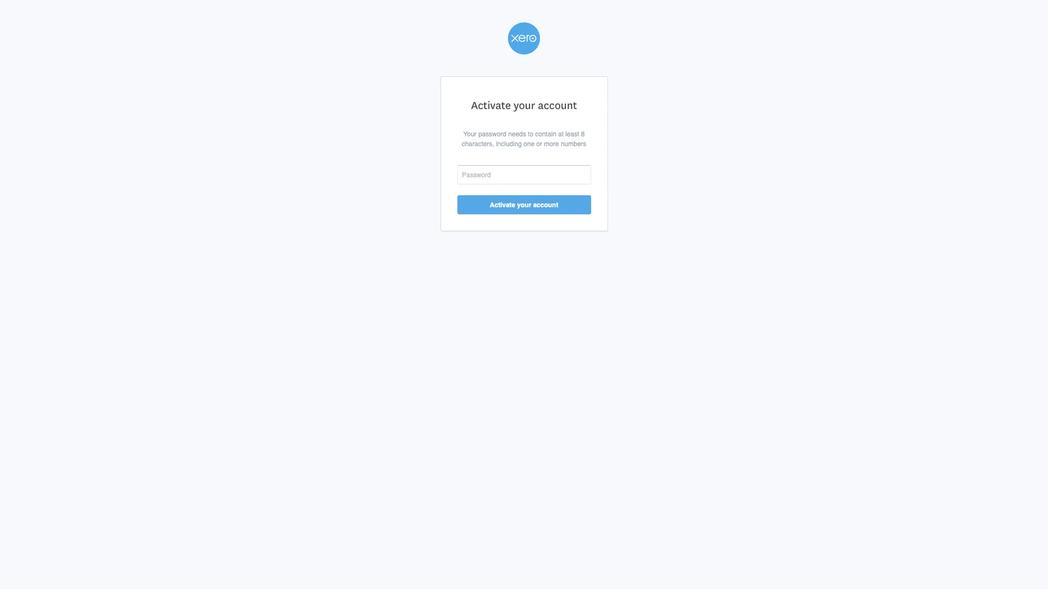 Task type: locate. For each thing, give the bounding box(es) containing it.
activate
[[471, 99, 511, 112]]

or
[[537, 141, 543, 148]]

your
[[514, 99, 536, 112]]

None submit
[[457, 196, 591, 215]]

contain
[[536, 131, 557, 138]]

your password needs to contain at least 8 characters, including one or more numbers
[[462, 131, 587, 148]]

8
[[581, 131, 585, 138]]

numbers
[[561, 141, 587, 148]]

more
[[544, 141, 559, 148]]

Password password field
[[457, 166, 591, 185]]

activate your account
[[471, 99, 577, 112]]

one
[[524, 141, 535, 148]]

characters,
[[462, 141, 495, 148]]

to
[[528, 131, 534, 138]]



Task type: describe. For each thing, give the bounding box(es) containing it.
needs
[[509, 131, 526, 138]]

your
[[464, 131, 477, 138]]

at
[[559, 131, 564, 138]]

including
[[496, 141, 522, 148]]

password
[[479, 131, 507, 138]]

account
[[538, 99, 577, 112]]

least
[[566, 131, 580, 138]]



